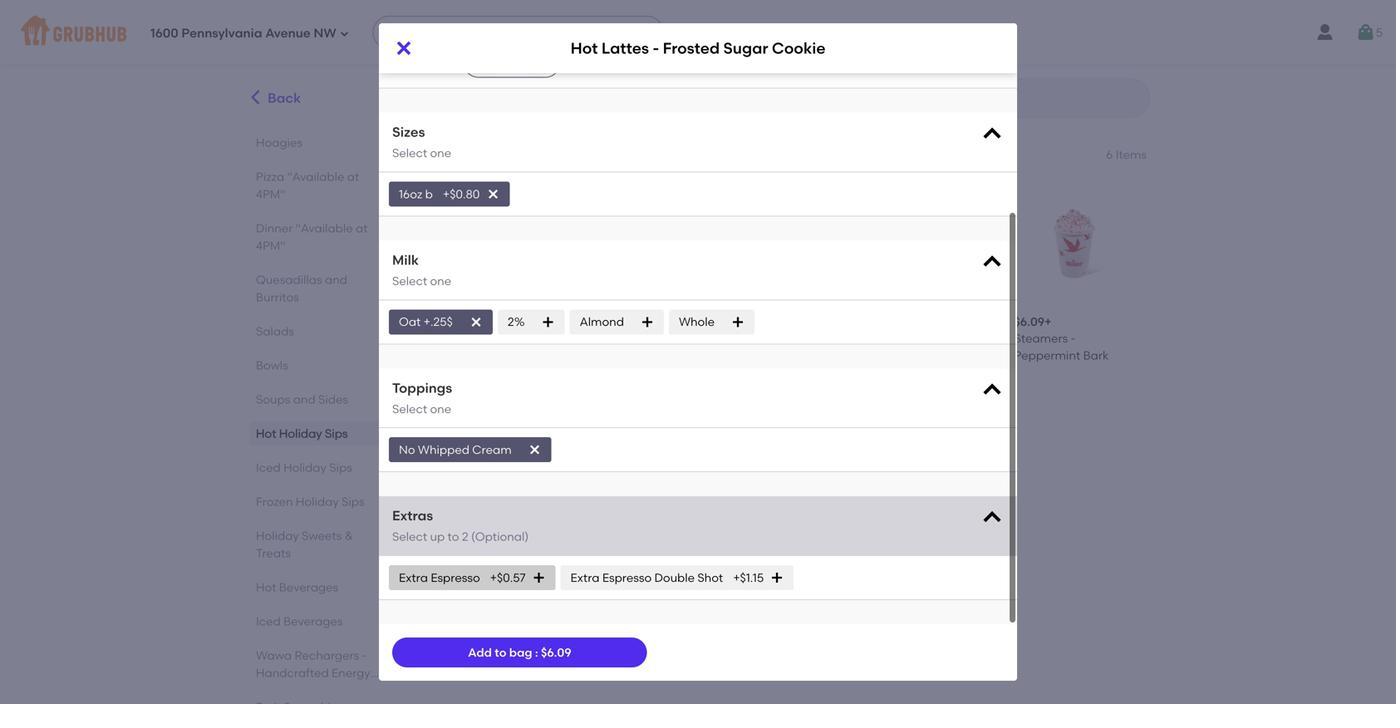 Task type: vqa. For each thing, say whether or not it's contained in the screenshot.


Task type: describe. For each thing, give the bounding box(es) containing it.
and for quesadillas
[[325, 273, 348, 287]]

hot inside the hot chocolates - peppermint cookies & cream
[[872, 331, 892, 346]]

iced holiday sips tab
[[256, 459, 385, 476]]

caffeine)
[[256, 701, 309, 704]]

0 vertical spatial sugar
[[724, 39, 769, 57]]

+ for $2.89 + holiday blend coffee - holiday blend
[[474, 568, 481, 582]]

svg image inside main navigation navigation
[[340, 29, 350, 39]]

- inside $5.49 + hot lattes - peppermint mocha
[[648, 331, 653, 346]]

iced beverages
[[256, 614, 343, 629]]

lattes for $6.09 + hot lattes - frosted sugar cookie
[[467, 331, 502, 346]]

svg image for oat +.25$
[[470, 315, 483, 329]]

hot holiday sips tab
[[256, 425, 385, 442]]

avenue
[[265, 26, 311, 41]]

lattes for $5.49 + hot lattes - peppermint mocha
[[610, 331, 645, 346]]

quesadillas and burritos tab
[[256, 271, 385, 306]]

$5.49
[[587, 315, 617, 329]]

6
[[1107, 148, 1113, 162]]

$5.49 + hot lattes - peppermint mocha
[[587, 315, 695, 362]]

hot inside $6.09 hot chocolates - peppermint bark
[[729, 331, 750, 346]]

peppermint inside $5.49 + hot lattes - peppermint mocha
[[587, 348, 653, 362]]

and for soups
[[293, 392, 316, 407]]

hot chocolates - peppermint cookies & cream
[[872, 331, 986, 379]]

whipped
[[418, 443, 470, 457]]

one for milk
[[430, 274, 452, 288]]

1 horizontal spatial hot holiday sips
[[444, 142, 589, 163]]

16oz
[[399, 187, 423, 201]]

toppings select one
[[392, 380, 452, 416]]

one for sizes
[[430, 146, 452, 160]]

Input item quantity number field
[[494, 47, 531, 77]]

wawa rechargers - handcrafted energy drinks (contains caffeine)
[[256, 649, 371, 704]]

sides
[[318, 392, 348, 407]]

wawa
[[256, 649, 292, 663]]

0 vertical spatial cookie
[[772, 39, 826, 57]]

$2.89 + holiday blend coffee - holiday blend
[[444, 568, 563, 615]]

hot lattes - frosted sugar cookie image
[[444, 181, 567, 304]]

+ for $6.09 + hot lattes - frosted sugar cookie
[[474, 315, 481, 329]]

sips for iced holiday sips tab
[[329, 461, 352, 475]]

add to bag : $6.09
[[468, 645, 572, 660]]

handcrafted
[[256, 666, 329, 680]]

bark for steamers - peppermint bark
[[1084, 348, 1109, 362]]

hot inside tab
[[256, 427, 276, 441]]

nw
[[314, 26, 336, 41]]

holiday inside holiday sweets & treats
[[256, 529, 299, 543]]

5
[[1377, 25, 1383, 39]]

whole
[[679, 315, 715, 329]]

quesadillas and burritos
[[256, 273, 348, 304]]

oat
[[399, 315, 421, 329]]

(optional)
[[471, 530, 529, 544]]

cookies
[[941, 348, 986, 362]]

$6.09 for hot
[[444, 315, 474, 329]]

$6.09 hot chocolates - peppermint bark
[[729, 315, 825, 362]]

peppermint inside $6.09 hot chocolates - peppermint bark
[[729, 348, 796, 362]]

pizza "available at 4pm"
[[256, 170, 359, 201]]

beverages for iced beverages
[[284, 614, 343, 629]]

0 vertical spatial blend
[[490, 584, 522, 598]]

cream inside the hot chocolates - peppermint cookies & cream
[[884, 365, 923, 379]]

peppermint inside the hot chocolates - peppermint cookies & cream
[[872, 348, 938, 362]]

"available for pizza
[[287, 170, 345, 184]]

double
[[655, 571, 695, 585]]

5 button
[[1357, 17, 1383, 47]]

quesadillas
[[256, 273, 322, 287]]

frosted inside $6.09 + hot lattes - frosted sugar cookie
[[513, 331, 555, 346]]

+ for $6.09 + steamers - peppermint bark
[[1045, 315, 1052, 329]]

salads tab
[[256, 323, 385, 340]]

hot inside $5.49 + hot lattes - peppermint mocha
[[587, 331, 607, 346]]

milk select one
[[392, 252, 452, 288]]

wawa rechargers - handcrafted energy drinks (contains caffeine) tab
[[256, 647, 385, 704]]

at for dinner "available at 4pm"
[[356, 221, 368, 235]]

hoagies tab
[[256, 134, 385, 151]]

pizza
[[256, 170, 284, 184]]

frozen
[[256, 495, 293, 509]]

milk
[[392, 252, 419, 268]]

quantity
[[392, 57, 450, 73]]

one for toppings
[[430, 402, 452, 416]]

peppermint inside $6.09 + steamers - peppermint bark
[[1015, 348, 1081, 362]]

iced for iced holiday sips
[[256, 461, 281, 475]]

(contains
[[293, 683, 348, 698]]

hot chocolates - peppermint cookies & cream image
[[872, 181, 995, 304]]

almond
[[580, 315, 624, 329]]

extras select up to 2 (optional)
[[392, 508, 529, 544]]

hoagies
[[256, 136, 303, 150]]

hot inside $6.09 + hot lattes - frosted sugar cookie
[[444, 331, 464, 346]]

1600 pennsylvania avenue nw
[[150, 26, 336, 41]]

$6.09 + hot lattes - frosted sugar cookie
[[444, 315, 555, 362]]

chocolates inside the hot chocolates - peppermint cookies & cream
[[895, 331, 960, 346]]

extra espresso
[[399, 571, 480, 585]]

select for milk
[[392, 274, 427, 288]]

salads
[[256, 324, 294, 338]]

caret left icon image
[[247, 89, 264, 106]]

select for extras
[[392, 530, 427, 544]]

no
[[399, 443, 415, 457]]

+$0.80
[[443, 187, 480, 201]]

16oz b
[[399, 187, 433, 201]]

$2.89
[[444, 568, 474, 582]]

rechargers
[[295, 649, 359, 663]]

at for pizza "available at 4pm"
[[347, 170, 359, 184]]



Task type: locate. For each thing, give the bounding box(es) containing it.
:
[[535, 645, 538, 660]]

extras
[[392, 508, 433, 524]]

main navigation navigation
[[0, 0, 1397, 65]]

4pm"
[[256, 187, 285, 201], [256, 239, 285, 253]]

4 select from the top
[[392, 530, 427, 544]]

iced up frozen
[[256, 461, 281, 475]]

sugar
[[724, 39, 769, 57], [444, 348, 477, 362]]

- inside $6.09 + steamers - peppermint bark
[[1071, 331, 1076, 346]]

0 vertical spatial beverages
[[279, 580, 339, 594]]

+$1.15
[[733, 571, 764, 585]]

bag
[[509, 645, 533, 660]]

extra left $2.89
[[399, 571, 428, 585]]

sips
[[552, 142, 589, 163], [325, 427, 348, 441], [329, 461, 352, 475], [342, 495, 365, 509]]

add
[[468, 645, 492, 660]]

6 items
[[1107, 148, 1147, 162]]

back
[[268, 90, 301, 106]]

- inside $6.09 hot chocolates - peppermint bark
[[820, 331, 825, 346]]

no whipped cream
[[399, 443, 512, 457]]

1 vertical spatial sugar
[[444, 348, 477, 362]]

to left "bag"
[[495, 645, 507, 660]]

$6.09 up steamers
[[1015, 315, 1045, 329]]

2 peppermint from the left
[[729, 348, 796, 362]]

1 vertical spatial iced
[[256, 614, 281, 629]]

3 one from the top
[[430, 402, 452, 416]]

1 horizontal spatial chocolates
[[895, 331, 960, 346]]

frosted
[[663, 39, 720, 57], [513, 331, 555, 346]]

svg image
[[340, 29, 350, 39], [394, 38, 414, 58], [981, 123, 1004, 146], [487, 187, 500, 201], [981, 251, 1004, 274], [542, 315, 555, 329], [981, 379, 1004, 402], [981, 506, 1004, 530], [533, 571, 546, 585]]

select down sizes
[[392, 146, 427, 160]]

select inside extras select up to 2 (optional)
[[392, 530, 427, 544]]

"available for dinner
[[296, 221, 353, 235]]

cream
[[884, 365, 923, 379], [472, 443, 512, 457]]

- inside $6.09 + hot lattes - frosted sugar cookie
[[505, 331, 510, 346]]

select down toppings
[[392, 402, 427, 416]]

beverages up iced beverages
[[279, 580, 339, 594]]

+ inside $2.89 + holiday blend coffee - holiday blend
[[474, 568, 481, 582]]

0 vertical spatial &
[[872, 365, 881, 379]]

"available inside dinner "available at 4pm"
[[296, 221, 353, 235]]

1 select from the top
[[392, 146, 427, 160]]

4pm" inside pizza "available at 4pm"
[[256, 187, 285, 201]]

0 vertical spatial and
[[325, 273, 348, 287]]

lattes inside $6.09 + hot lattes - frosted sugar cookie
[[467, 331, 502, 346]]

2%
[[508, 315, 525, 329]]

1 extra from the left
[[399, 571, 428, 585]]

steamers - peppermint bark image
[[1015, 181, 1137, 304]]

espresso for extra espresso double shot
[[603, 571, 652, 585]]

beverages
[[279, 580, 339, 594], [284, 614, 343, 629]]

1 espresso from the left
[[431, 571, 480, 585]]

1 one from the top
[[430, 146, 452, 160]]

0 horizontal spatial extra
[[399, 571, 428, 585]]

0 horizontal spatial cream
[[472, 443, 512, 457]]

espresso left double
[[603, 571, 652, 585]]

1 bark from the left
[[798, 348, 824, 362]]

iced
[[256, 461, 281, 475], [256, 614, 281, 629]]

soups and sides tab
[[256, 391, 385, 408]]

at
[[347, 170, 359, 184], [356, 221, 368, 235]]

2 vertical spatial one
[[430, 402, 452, 416]]

and inside quesadillas and burritos
[[325, 273, 348, 287]]

4pm" down pizza
[[256, 187, 285, 201]]

hot holiday sips inside tab
[[256, 427, 348, 441]]

1 vertical spatial 4pm"
[[256, 239, 285, 253]]

"available inside pizza "available at 4pm"
[[287, 170, 345, 184]]

steamers
[[1015, 331, 1069, 346]]

extra espresso double shot
[[571, 571, 723, 585]]

1 vertical spatial at
[[356, 221, 368, 235]]

pennsylvania
[[182, 26, 262, 41]]

1 vertical spatial cookie
[[480, 348, 520, 362]]

bark inside $6.09 hot chocolates - peppermint bark
[[798, 348, 824, 362]]

+ for $5.49 + hot lattes - peppermint mocha
[[617, 315, 624, 329]]

frozen holiday sips
[[256, 495, 365, 509]]

0 vertical spatial 4pm"
[[256, 187, 285, 201]]

sips for hot holiday sips tab
[[325, 427, 348, 441]]

$6.09 + steamers - peppermint bark
[[1015, 315, 1109, 362]]

3 peppermint from the left
[[872, 348, 938, 362]]

coffee
[[525, 584, 563, 598]]

sweets
[[302, 529, 342, 543]]

espresso for extra espresso
[[431, 571, 480, 585]]

4 peppermint from the left
[[1015, 348, 1081, 362]]

hot lattes - peppermint mocha image
[[587, 181, 709, 304]]

& inside the hot chocolates - peppermint cookies & cream
[[872, 365, 881, 379]]

"available down pizza "available at 4pm" tab on the top left
[[296, 221, 353, 235]]

at inside dinner "available at 4pm"
[[356, 221, 368, 235]]

1 horizontal spatial frosted
[[663, 39, 720, 57]]

1 horizontal spatial cookie
[[772, 39, 826, 57]]

0 horizontal spatial hot holiday sips
[[256, 427, 348, 441]]

2 iced from the top
[[256, 614, 281, 629]]

iced for iced beverages
[[256, 614, 281, 629]]

4pm" for pizza "available at 4pm"
[[256, 187, 285, 201]]

dinner
[[256, 221, 293, 235]]

3 select from the top
[[392, 402, 427, 416]]

1 horizontal spatial &
[[872, 365, 881, 379]]

"available down hoagies tab
[[287, 170, 345, 184]]

espresso
[[431, 571, 480, 585], [603, 571, 652, 585]]

beverages inside tab
[[279, 580, 339, 594]]

2 bark from the left
[[1084, 348, 1109, 362]]

4pm" for dinner "available at 4pm"
[[256, 239, 285, 253]]

holiday
[[480, 142, 548, 163], [279, 427, 322, 441], [284, 461, 327, 475], [296, 495, 339, 509], [256, 529, 299, 543], [444, 584, 487, 598], [452, 601, 495, 615]]

iced inside iced beverages "tab"
[[256, 614, 281, 629]]

+ inside $6.09 + hot lattes - frosted sugar cookie
[[474, 315, 481, 329]]

svg image inside "5" button
[[1357, 22, 1377, 42]]

1 4pm" from the top
[[256, 187, 285, 201]]

one up +.25$ on the left top
[[430, 274, 452, 288]]

+ left 2% on the left top
[[474, 315, 481, 329]]

1 vertical spatial beverages
[[284, 614, 343, 629]]

2
[[462, 530, 469, 544]]

$6.09 for chocolates
[[729, 315, 760, 329]]

iced up wawa
[[256, 614, 281, 629]]

2 espresso from the left
[[603, 571, 652, 585]]

1 horizontal spatial bark
[[1084, 348, 1109, 362]]

select down milk
[[392, 274, 427, 288]]

1 horizontal spatial cream
[[884, 365, 923, 379]]

select for sizes
[[392, 146, 427, 160]]

0 horizontal spatial cookie
[[480, 348, 520, 362]]

hot chocolates - peppermint cookies & cream button
[[865, 175, 1001, 387]]

- inside $2.89 + holiday blend coffee - holiday blend
[[444, 601, 449, 615]]

dinner "available at 4pm"
[[256, 221, 368, 253]]

sizes
[[392, 124, 425, 140]]

+.25$
[[424, 315, 453, 329]]

soups
[[256, 392, 290, 407]]

svg image
[[1357, 22, 1377, 42], [470, 315, 483, 329], [641, 315, 654, 329], [732, 315, 745, 329], [528, 443, 542, 457], [771, 571, 784, 585]]

and down dinner "available at 4pm" tab
[[325, 273, 348, 287]]

$6.09 right oat
[[444, 315, 474, 329]]

svg image for almond
[[641, 315, 654, 329]]

"available
[[287, 170, 345, 184], [296, 221, 353, 235]]

0 vertical spatial to
[[448, 530, 459, 544]]

and left sides
[[293, 392, 316, 407]]

$6.09 inside $6.09 + hot lattes - frosted sugar cookie
[[444, 315, 474, 329]]

one down toppings
[[430, 402, 452, 416]]

items
[[1116, 148, 1147, 162]]

+ left whole
[[617, 315, 624, 329]]

iced inside iced holiday sips tab
[[256, 461, 281, 475]]

holiday blend coffee - holiday blend image
[[444, 434, 567, 557]]

hot chocolates - peppermint bark image
[[729, 181, 852, 304]]

+ up steamers
[[1045, 315, 1052, 329]]

0 vertical spatial one
[[430, 146, 452, 160]]

bowls tab
[[256, 357, 385, 374]]

lattes inside $5.49 + hot lattes - peppermint mocha
[[610, 331, 645, 346]]

iced beverages tab
[[256, 613, 385, 630]]

+ inside $6.09 + steamers - peppermint bark
[[1045, 315, 1052, 329]]

+ left +$0.57
[[474, 568, 481, 582]]

blend down +$0.57
[[498, 601, 530, 615]]

0 vertical spatial cream
[[884, 365, 923, 379]]

0 horizontal spatial frosted
[[513, 331, 555, 346]]

hot holiday sips
[[444, 142, 589, 163], [256, 427, 348, 441]]

soups and sides
[[256, 392, 348, 407]]

$6.09 inside $6.09 + steamers - peppermint bark
[[1015, 315, 1045, 329]]

0 vertical spatial frosted
[[663, 39, 720, 57]]

0 horizontal spatial bark
[[798, 348, 824, 362]]

1 chocolates from the left
[[752, 331, 818, 346]]

select down extras
[[392, 530, 427, 544]]

at inside pizza "available at 4pm"
[[347, 170, 359, 184]]

extra for extra espresso
[[399, 571, 428, 585]]

dinner "available at 4pm" tab
[[256, 219, 385, 254]]

0 horizontal spatial sugar
[[444, 348, 477, 362]]

select inside sizes select one
[[392, 146, 427, 160]]

to inside extras select up to 2 (optional)
[[448, 530, 459, 544]]

hot beverages tab
[[256, 579, 385, 596]]

drinks
[[256, 683, 290, 698]]

extra for extra espresso double shot
[[571, 571, 600, 585]]

one inside sizes select one
[[430, 146, 452, 160]]

burritos
[[256, 290, 299, 304]]

0 horizontal spatial to
[[448, 530, 459, 544]]

svg image for no whipped cream
[[528, 443, 542, 457]]

frozen holiday sips tab
[[256, 493, 385, 510]]

oat +.25$
[[399, 315, 453, 329]]

bark for hot chocolates - peppermint bark
[[798, 348, 824, 362]]

1 iced from the top
[[256, 461, 281, 475]]

- inside wawa rechargers - handcrafted energy drinks (contains caffeine)
[[362, 649, 367, 663]]

sugar inside $6.09 + hot lattes - frosted sugar cookie
[[444, 348, 477, 362]]

svg image for whole
[[732, 315, 745, 329]]

beverages for hot beverages
[[279, 580, 339, 594]]

0 vertical spatial hot holiday sips
[[444, 142, 589, 163]]

1 vertical spatial cream
[[472, 443, 512, 457]]

extra right coffee
[[571, 571, 600, 585]]

iced holiday sips
[[256, 461, 352, 475]]

at down pizza "available at 4pm" tab on the top left
[[356, 221, 368, 235]]

shot
[[698, 571, 723, 585]]

up
[[430, 530, 445, 544]]

1 vertical spatial frosted
[[513, 331, 555, 346]]

1 horizontal spatial sugar
[[724, 39, 769, 57]]

to left 2
[[448, 530, 459, 544]]

$6.09 right :
[[541, 645, 572, 660]]

select
[[392, 146, 427, 160], [392, 274, 427, 288], [392, 402, 427, 416], [392, 530, 427, 544]]

1 horizontal spatial to
[[495, 645, 507, 660]]

holiday sweets & treats
[[256, 529, 353, 560]]

1 vertical spatial and
[[293, 392, 316, 407]]

blend left coffee
[[490, 584, 522, 598]]

+$0.57
[[490, 571, 526, 585]]

hot
[[571, 39, 598, 57], [444, 142, 476, 163], [444, 331, 464, 346], [587, 331, 607, 346], [729, 331, 750, 346], [872, 331, 892, 346], [256, 427, 276, 441], [256, 580, 276, 594]]

magnifying glass icon image
[[870, 88, 890, 108]]

peppermint
[[587, 348, 653, 362], [729, 348, 796, 362], [872, 348, 938, 362], [1015, 348, 1081, 362]]

at down hoagies tab
[[347, 170, 359, 184]]

1 vertical spatial to
[[495, 645, 507, 660]]

bowls
[[256, 358, 288, 372]]

select inside milk select one
[[392, 274, 427, 288]]

0 horizontal spatial chocolates
[[752, 331, 818, 346]]

holiday sweets & treats tab
[[256, 527, 385, 562]]

bark inside $6.09 + steamers - peppermint bark
[[1084, 348, 1109, 362]]

hot lattes - frosted sugar cookie
[[571, 39, 826, 57]]

2 one from the top
[[430, 274, 452, 288]]

select inside toppings select one
[[392, 402, 427, 416]]

1 vertical spatial "available
[[296, 221, 353, 235]]

$6.09 inside $6.09 hot chocolates - peppermint bark
[[729, 315, 760, 329]]

extra
[[399, 571, 428, 585], [571, 571, 600, 585]]

0 vertical spatial at
[[347, 170, 359, 184]]

2 extra from the left
[[571, 571, 600, 585]]

0 horizontal spatial espresso
[[431, 571, 480, 585]]

sizes select one
[[392, 124, 452, 160]]

toppings
[[392, 380, 452, 396]]

espresso down 2
[[431, 571, 480, 585]]

$6.09
[[444, 315, 474, 329], [729, 315, 760, 329], [1015, 315, 1045, 329], [541, 645, 572, 660]]

beverages inside "tab"
[[284, 614, 343, 629]]

one inside toppings select one
[[430, 402, 452, 416]]

tab
[[256, 698, 385, 704]]

0 vertical spatial "available
[[287, 170, 345, 184]]

0 horizontal spatial and
[[293, 392, 316, 407]]

&
[[872, 365, 881, 379], [345, 529, 353, 543]]

+ inside $5.49 + hot lattes - peppermint mocha
[[617, 315, 624, 329]]

0 horizontal spatial &
[[345, 529, 353, 543]]

pizza "available at 4pm" tab
[[256, 168, 385, 203]]

chocolates
[[752, 331, 818, 346], [895, 331, 960, 346]]

mocha
[[656, 348, 695, 362]]

0 vertical spatial iced
[[256, 461, 281, 475]]

& inside holiday sweets & treats
[[345, 529, 353, 543]]

- inside the hot chocolates - peppermint cookies & cream
[[963, 331, 968, 346]]

lattes
[[602, 39, 649, 57], [467, 331, 502, 346], [610, 331, 645, 346]]

back button
[[246, 78, 302, 118]]

one up b
[[430, 146, 452, 160]]

b
[[425, 187, 433, 201]]

hot inside tab
[[256, 580, 276, 594]]

4pm" down dinner
[[256, 239, 285, 253]]

chocolates inside $6.09 hot chocolates - peppermint bark
[[752, 331, 818, 346]]

to
[[448, 530, 459, 544], [495, 645, 507, 660]]

hot beverages
[[256, 580, 339, 594]]

-
[[653, 39, 660, 57], [505, 331, 510, 346], [648, 331, 653, 346], [820, 331, 825, 346], [963, 331, 968, 346], [1071, 331, 1076, 346], [444, 601, 449, 615], [362, 649, 367, 663]]

1 vertical spatial one
[[430, 274, 452, 288]]

1 horizontal spatial extra
[[571, 571, 600, 585]]

2 4pm" from the top
[[256, 239, 285, 253]]

$6.09 right whole
[[729, 315, 760, 329]]

select for toppings
[[392, 402, 427, 416]]

2 chocolates from the left
[[895, 331, 960, 346]]

hot holiday sips up +$0.80
[[444, 142, 589, 163]]

sips for frozen holiday sips tab
[[342, 495, 365, 509]]

1 vertical spatial &
[[345, 529, 353, 543]]

hot holiday sips down soups and sides
[[256, 427, 348, 441]]

2 select from the top
[[392, 274, 427, 288]]

1 horizontal spatial and
[[325, 273, 348, 287]]

cookie inside $6.09 + hot lattes - frosted sugar cookie
[[480, 348, 520, 362]]

$6.09 for steamers
[[1015, 315, 1045, 329]]

1 peppermint from the left
[[587, 348, 653, 362]]

beverages down hot beverages tab
[[284, 614, 343, 629]]

one
[[430, 146, 452, 160], [430, 274, 452, 288], [430, 402, 452, 416]]

1 vertical spatial hot holiday sips
[[256, 427, 348, 441]]

1600
[[150, 26, 179, 41]]

and
[[325, 273, 348, 287], [293, 392, 316, 407]]

treats
[[256, 546, 291, 560]]

4pm" inside dinner "available at 4pm"
[[256, 239, 285, 253]]

1 horizontal spatial espresso
[[603, 571, 652, 585]]

cookie
[[772, 39, 826, 57], [480, 348, 520, 362]]

1 vertical spatial blend
[[498, 601, 530, 615]]

one inside milk select one
[[430, 274, 452, 288]]

energy
[[332, 666, 371, 680]]



